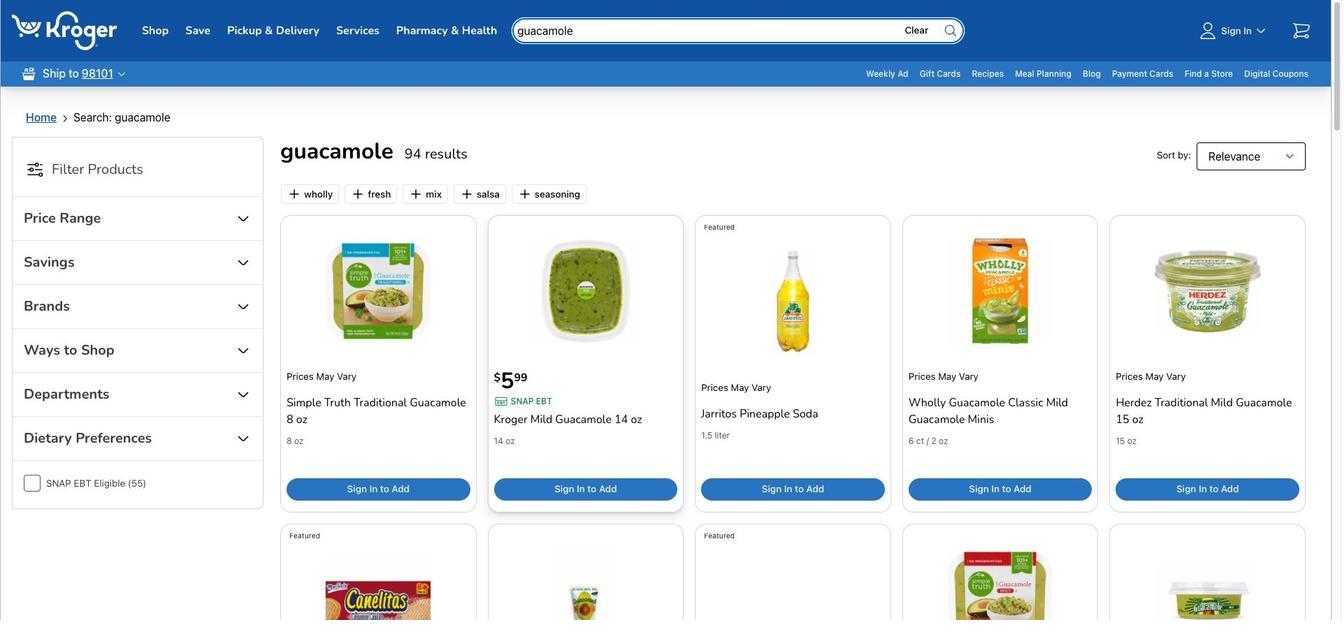 Task type: locate. For each thing, give the bounding box(es) containing it.
snap e b t eligible item element
[[511, 395, 552, 409]]

search image
[[943, 22, 960, 39]]

marinela canelitas cinnamon cookies box image
[[325, 559, 432, 621]]

open the ways to shop filter element
[[24, 341, 115, 362]]

None search field
[[511, 0, 966, 62]]

simple truth traditional guacamole 8 oz image
[[325, 238, 432, 345]]

open the dietary preferences filter element
[[24, 429, 152, 450]]

yucatan mild guacamole 8 oz image
[[1155, 565, 1261, 621]]

herdez traditional mild guacamole 15 oz image
[[1155, 251, 1261, 333]]

Search search field
[[511, 17, 966, 45]]



Task type: describe. For each thing, give the bounding box(es) containing it.
open the departments filter element
[[24, 385, 110, 406]]

cabo fresh® guacamole now™ fiesta squeeze guacamole image
[[551, 548, 621, 621]]

jarritos pineapple soda image
[[774, 250, 813, 356]]

open the brands filter element
[[24, 297, 70, 317]]

open the price range filter element
[[24, 208, 101, 229]]

wholly guacamole classic mild guacamole minis image
[[948, 238, 1054, 345]]

open the savings filter element
[[24, 252, 75, 273]]

SNAP EBT Eligible checkbox
[[24, 476, 41, 492]]

account menu image
[[1197, 20, 1220, 42]]

simple truth spicy guacamole 8 oz image
[[948, 548, 1054, 621]]

kroger mild guacamole 14 oz image
[[533, 238, 639, 345]]

kroger logo image
[[12, 11, 117, 50]]



Task type: vqa. For each thing, say whether or not it's contained in the screenshot.
Open The Brands Filter "Element"
yes



